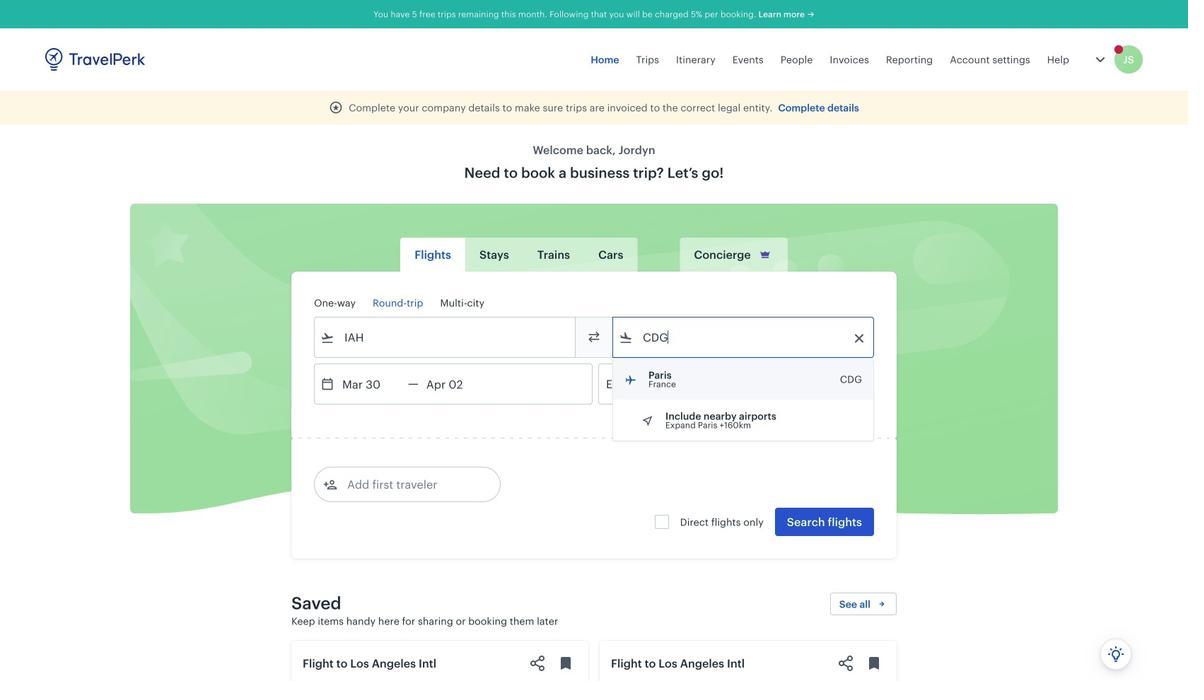Task type: locate. For each thing, give the bounding box(es) containing it.
Add first traveler search field
[[337, 473, 484, 496]]

Return text field
[[418, 364, 492, 404]]

To search field
[[633, 326, 855, 349]]

From search field
[[334, 326, 557, 349]]



Task type: describe. For each thing, give the bounding box(es) containing it.
Depart text field
[[334, 364, 408, 404]]



